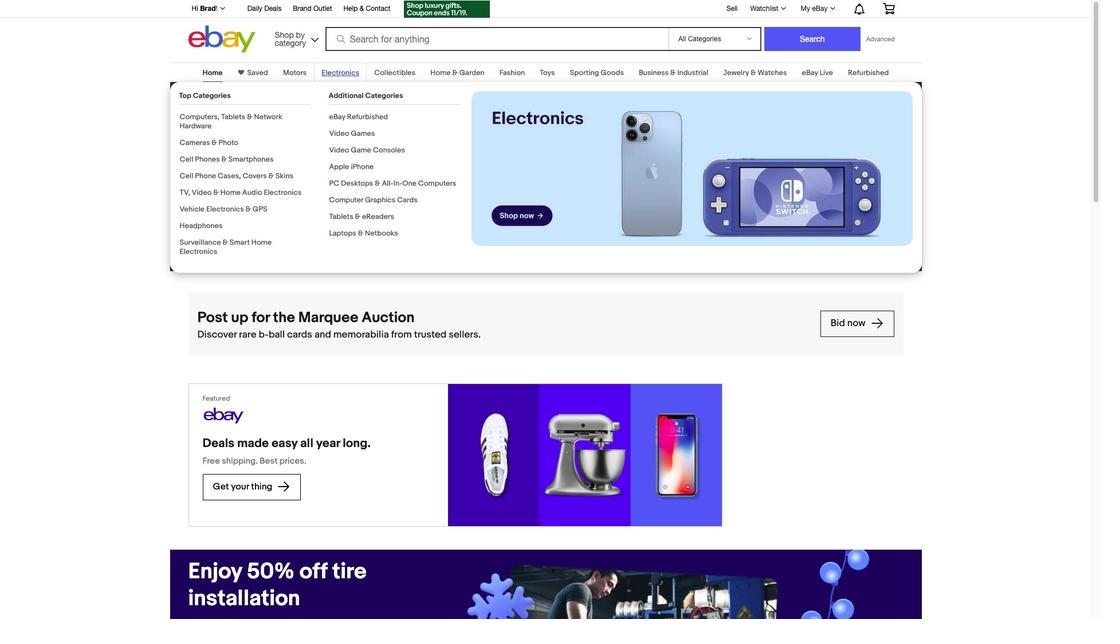Task type: describe. For each thing, give the bounding box(es) containing it.
electronics down tv, video & home audio electronics link
[[206, 205, 244, 214]]

& inside account navigation
[[360, 5, 364, 13]]

categories for refurbished
[[366, 91, 403, 100]]

50%
[[247, 559, 295, 585]]

video inside top categories element
[[192, 188, 212, 197]]

post
[[198, 309, 228, 327]]

your for ride
[[246, 91, 290, 118]]

& right jewelry
[[751, 68, 757, 77]]

motors
[[283, 68, 307, 77]]

computers
[[418, 179, 457, 188]]

discover inside post up for the marquee auction discover rare b-ball cards and memorabilia from trusted sellers.
[[198, 329, 237, 341]]

year
[[316, 436, 340, 451]]

get your thing
[[213, 482, 275, 493]]

hi brad !
[[192, 4, 218, 13]]

video games
[[329, 129, 375, 138]]

engines,
[[233, 149, 273, 162]]

top categories
[[179, 91, 231, 100]]

vehicle electronics & gps link
[[180, 205, 268, 214]]

games
[[351, 129, 375, 138]]

by
[[296, 30, 305, 39]]

now for shop
[[224, 196, 242, 207]]

laptops
[[329, 229, 357, 238]]

deals inside account navigation
[[264, 5, 282, 13]]

made
[[237, 436, 269, 451]]

home inside 'surveillance & smart home electronics'
[[252, 238, 272, 247]]

off
[[300, 559, 328, 585]]

all-
[[382, 179, 394, 188]]

& left all-
[[375, 179, 381, 188]]

none submit inside shop by category banner
[[765, 27, 861, 51]]

smoothly
[[270, 117, 364, 144]]

electronics down 'skins'
[[264, 188, 302, 197]]

deals inside deals made easy all year long. free shipping. best prices.
[[203, 436, 235, 451]]

cell for cell phones & smartphones
[[180, 155, 194, 164]]

b-
[[259, 329, 269, 341]]

brand
[[293, 5, 312, 13]]

home & garden
[[431, 68, 485, 77]]

mounts.
[[223, 162, 262, 175]]

additional categories element
[[329, 91, 460, 264]]

ereaders
[[362, 212, 395, 221]]

sell link
[[722, 4, 743, 12]]

now for bid
[[848, 318, 866, 329]]

from
[[391, 329, 412, 341]]

watches
[[758, 68, 788, 77]]

refurbished inside additional categories element
[[347, 112, 388, 122]]

laptops & netbooks
[[329, 229, 398, 238]]

one
[[403, 179, 417, 188]]

1 horizontal spatial refurbished
[[849, 68, 890, 77]]

sporting goods
[[570, 68, 624, 77]]

electronics inside 'surveillance & smart home electronics'
[[180, 247, 218, 256]]

& right business
[[671, 68, 676, 77]]

home up top categories
[[203, 68, 223, 77]]

help & contact
[[344, 5, 391, 13]]

get
[[213, 482, 229, 493]]

shop by category button
[[270, 26, 321, 50]]

phones
[[195, 155, 220, 164]]

enjoy 50% off tire installation link
[[188, 559, 379, 613]]

outlet
[[314, 5, 332, 13]]

advanced link
[[861, 28, 901, 50]]

video for video games
[[329, 129, 349, 138]]

my ebay link
[[795, 2, 841, 15]]

hi
[[192, 5, 198, 13]]

vehicle electronics & gps
[[180, 205, 268, 214]]

surveillance & smart home electronics link
[[180, 238, 272, 256]]

tv, video & home audio electronics link
[[180, 188, 302, 197]]

computer graphics cards link
[[329, 196, 418, 205]]

video game consoles
[[329, 146, 405, 155]]

cell phones & smartphones
[[180, 155, 274, 164]]

home down cases,
[[221, 188, 241, 197]]

computers, tablets & network hardware
[[180, 112, 282, 131]]

phone
[[195, 171, 216, 181]]

pc
[[329, 179, 340, 188]]

live
[[820, 68, 834, 77]]

cards
[[397, 196, 418, 205]]

cameras & photo link
[[180, 138, 238, 147]]

apple iphone link
[[329, 162, 374, 171]]

computer
[[329, 196, 364, 205]]

running
[[188, 117, 265, 144]]

headphones
[[180, 221, 223, 231]]

surveillance & smart home electronics
[[180, 238, 272, 256]]

smartphones
[[229, 155, 274, 164]]

saved
[[247, 68, 268, 77]]

& right phones in the left of the page
[[222, 155, 227, 164]]

computer graphics cards
[[329, 196, 418, 205]]

!
[[216, 5, 218, 13]]

sporting goods link
[[570, 68, 624, 77]]

& left photo
[[212, 138, 217, 147]]

featured
[[203, 395, 230, 403]]

tire
[[333, 559, 367, 585]]

cameras
[[180, 138, 210, 147]]

free
[[203, 456, 220, 467]]

help & contact link
[[344, 3, 391, 15]]

account navigation
[[185, 0, 904, 19]]

refurbished link
[[849, 68, 890, 77]]

network
[[254, 112, 282, 122]]

computers, tablets & network hardware link
[[180, 112, 282, 131]]

shop by category
[[275, 30, 306, 47]]

keep
[[188, 91, 241, 118]]

video for video game consoles
[[329, 146, 349, 155]]

game
[[351, 146, 372, 155]]

your for thing
[[231, 482, 249, 493]]

& left garden
[[453, 68, 458, 77]]

skins
[[276, 171, 294, 181]]

apple
[[329, 162, 350, 171]]

fashion
[[500, 68, 525, 77]]



Task type: locate. For each thing, give the bounding box(es) containing it.
your shopping cart image
[[883, 3, 896, 14]]

graphics
[[365, 196, 396, 205]]

desktops
[[341, 179, 374, 188]]

electronics link
[[322, 68, 360, 77]]

advanced
[[867, 36, 895, 42]]

ebay refurbished
[[329, 112, 388, 122]]

1 vertical spatial discover
[[198, 329, 237, 341]]

rare
[[239, 329, 257, 341]]

cards
[[287, 329, 313, 341]]

cell for cell phone cases, covers & skins
[[180, 171, 194, 181]]

discover inside keep your ride running smoothly discover engines, cylinder heads, and engine mounts.
[[188, 149, 230, 162]]

consoles
[[373, 146, 405, 155]]

tv,
[[180, 188, 190, 197]]

electronics up the 'additional'
[[322, 68, 360, 77]]

main content
[[0, 56, 1092, 619]]

tablets up photo
[[221, 112, 246, 122]]

goods
[[601, 68, 624, 77]]

2 categories from the left
[[366, 91, 403, 100]]

& up laptops & netbooks link
[[355, 212, 361, 221]]

2 vertical spatial video
[[192, 188, 212, 197]]

marquee
[[299, 309, 359, 327]]

contact
[[366, 5, 391, 13]]

shop for shop by category
[[275, 30, 294, 39]]

home right smart
[[252, 238, 272, 247]]

all
[[300, 436, 314, 451]]

0 vertical spatial video
[[329, 129, 349, 138]]

ebay right my
[[813, 5, 828, 13]]

discover
[[188, 149, 230, 162], [198, 329, 237, 341]]

deals
[[264, 5, 282, 13], [203, 436, 235, 451]]

thing
[[251, 482, 273, 493]]

shop for shop now
[[199, 196, 222, 207]]

home & garden link
[[431, 68, 485, 77]]

shop inside main content
[[199, 196, 222, 207]]

post up for the marquee auction link
[[198, 309, 812, 328]]

ebay live link
[[802, 68, 834, 77]]

audio
[[242, 188, 262, 197]]

ebay
[[813, 5, 828, 13], [802, 68, 819, 77], [329, 112, 346, 122]]

refurbished down advanced
[[849, 68, 890, 77]]

electronics down headphones link
[[180, 247, 218, 256]]

gps
[[253, 205, 268, 214]]

home left garden
[[431, 68, 451, 77]]

0 vertical spatial and
[[350, 149, 367, 162]]

laptops & netbooks link
[[329, 229, 398, 238]]

ebay for refurbished
[[329, 112, 346, 122]]

1 vertical spatial video
[[329, 146, 349, 155]]

ebay inside account navigation
[[813, 5, 828, 13]]

tablets
[[221, 112, 246, 122], [329, 212, 354, 221]]

pc desktops & all-in-one computers
[[329, 179, 457, 188]]

memorabilia
[[334, 329, 389, 341]]

long.
[[343, 436, 371, 451]]

1 vertical spatial and
[[315, 329, 331, 341]]

1 horizontal spatial deals
[[264, 5, 282, 13]]

cylinder
[[275, 149, 313, 162]]

shop
[[275, 30, 294, 39], [199, 196, 222, 207]]

0 horizontal spatial categories
[[193, 91, 231, 100]]

1 cell from the top
[[180, 155, 194, 164]]

ebay left live
[[802, 68, 819, 77]]

top categories element
[[179, 91, 311, 264]]

your down the saved
[[246, 91, 290, 118]]

vehicle
[[180, 205, 205, 214]]

shop now
[[199, 196, 244, 207]]

now
[[224, 196, 242, 207], [848, 318, 866, 329]]

ball
[[269, 329, 285, 341]]

1 vertical spatial deals
[[203, 436, 235, 451]]

0 horizontal spatial and
[[315, 329, 331, 341]]

electronics - shop now image
[[472, 91, 913, 246]]

ebay live
[[802, 68, 834, 77]]

deals made easy all year long. free shipping. best prices.
[[203, 436, 371, 467]]

1 vertical spatial your
[[231, 482, 249, 493]]

0 horizontal spatial now
[[224, 196, 242, 207]]

0 vertical spatial refurbished
[[849, 68, 890, 77]]

in-
[[394, 179, 403, 188]]

electronics
[[322, 68, 360, 77], [264, 188, 302, 197], [206, 205, 244, 214], [180, 247, 218, 256]]

& left network
[[247, 112, 253, 122]]

0 horizontal spatial deals
[[203, 436, 235, 451]]

cell phone cases, covers & skins
[[180, 171, 294, 181]]

netbooks
[[365, 229, 398, 238]]

cell up tv,
[[180, 171, 194, 181]]

0 vertical spatial tablets
[[221, 112, 246, 122]]

categories for tablets
[[193, 91, 231, 100]]

2 cell from the top
[[180, 171, 194, 181]]

1 vertical spatial ebay
[[802, 68, 819, 77]]

categories up computers,
[[193, 91, 231, 100]]

2 vertical spatial ebay
[[329, 112, 346, 122]]

0 vertical spatial shop
[[275, 30, 294, 39]]

and down marquee in the left of the page
[[315, 329, 331, 341]]

video right tv,
[[192, 188, 212, 197]]

jewelry & watches link
[[724, 68, 788, 77]]

video game consoles link
[[329, 146, 405, 155]]

business & industrial
[[639, 68, 709, 77]]

ebay for live
[[802, 68, 819, 77]]

and inside post up for the marquee auction discover rare b-ball cards and memorabilia from trusted sellers.
[[315, 329, 331, 341]]

& left gps
[[246, 205, 251, 214]]

brand outlet link
[[293, 3, 332, 15]]

& down the tablets & ereaders
[[358, 229, 364, 238]]

toys link
[[540, 68, 555, 77]]

iphone
[[351, 162, 374, 171]]

tablets inside additional categories element
[[329, 212, 354, 221]]

shop down phone
[[199, 196, 222, 207]]

help
[[344, 5, 358, 13]]

Search for anything text field
[[327, 28, 667, 50]]

up
[[231, 309, 249, 327]]

cell phone cases, covers & skins link
[[180, 171, 294, 181]]

shop by category banner
[[185, 0, 904, 56]]

tablets up laptops
[[329, 212, 354, 221]]

video up apple
[[329, 146, 349, 155]]

apple iphone
[[329, 162, 374, 171]]

1 horizontal spatial now
[[848, 318, 866, 329]]

refurbished up the games
[[347, 112, 388, 122]]

bid now
[[831, 318, 868, 329]]

video up heads,
[[329, 129, 349, 138]]

tablets & ereaders
[[329, 212, 395, 221]]

discover down cameras & photo link
[[188, 149, 230, 162]]

& inside 'surveillance & smart home electronics'
[[223, 238, 228, 247]]

get the coupon image
[[404, 1, 490, 18]]

deals right daily
[[264, 5, 282, 13]]

business & industrial link
[[639, 68, 709, 77]]

headphones link
[[180, 221, 223, 231]]

0 vertical spatial cell
[[180, 155, 194, 164]]

cell phones & smartphones link
[[180, 155, 274, 164]]

& left 'skins'
[[269, 171, 274, 181]]

&
[[360, 5, 364, 13], [453, 68, 458, 77], [671, 68, 676, 77], [751, 68, 757, 77], [247, 112, 253, 122], [212, 138, 217, 147], [222, 155, 227, 164], [269, 171, 274, 181], [375, 179, 381, 188], [213, 188, 219, 197], [246, 205, 251, 214], [355, 212, 361, 221], [358, 229, 364, 238], [223, 238, 228, 247]]

cameras & photo
[[180, 138, 238, 147]]

the
[[273, 309, 295, 327]]

sporting
[[570, 68, 599, 77]]

1 vertical spatial cell
[[180, 171, 194, 181]]

sellers.
[[449, 329, 481, 341]]

best
[[260, 456, 278, 467]]

keep your ride running smoothly discover engines, cylinder heads, and engine mounts.
[[188, 91, 367, 175]]

1 vertical spatial refurbished
[[347, 112, 388, 122]]

& inside "computers, tablets & network hardware"
[[247, 112, 253, 122]]

deals up the free
[[203, 436, 235, 451]]

bid now link
[[821, 311, 895, 337]]

garden
[[460, 68, 485, 77]]

computers,
[[180, 112, 220, 122]]

0 horizontal spatial refurbished
[[347, 112, 388, 122]]

main content containing keep your ride running smoothly
[[0, 56, 1092, 619]]

1 vertical spatial shop
[[199, 196, 222, 207]]

0 vertical spatial discover
[[188, 149, 230, 162]]

cell
[[180, 155, 194, 164], [180, 171, 194, 181]]

ebay inside additional categories element
[[329, 112, 346, 122]]

& up vehicle electronics & gps link
[[213, 188, 219, 197]]

jewelry & watches
[[724, 68, 788, 77]]

ebay up video games link
[[329, 112, 346, 122]]

1 horizontal spatial shop
[[275, 30, 294, 39]]

for
[[252, 309, 270, 327]]

& right help in the top of the page
[[360, 5, 364, 13]]

refurbished
[[849, 68, 890, 77], [347, 112, 388, 122]]

daily deals
[[247, 5, 282, 13]]

0 vertical spatial deals
[[264, 5, 282, 13]]

0 horizontal spatial shop
[[199, 196, 222, 207]]

shop inside "shop by category"
[[275, 30, 294, 39]]

and inside keep your ride running smoothly discover engines, cylinder heads, and engine mounts.
[[350, 149, 367, 162]]

industrial
[[678, 68, 709, 77]]

1 horizontal spatial categories
[[366, 91, 403, 100]]

auction
[[362, 309, 415, 327]]

your inside keep your ride running smoothly discover engines, cylinder heads, and engine mounts.
[[246, 91, 290, 118]]

tv, video & home audio electronics
[[180, 188, 302, 197]]

additional
[[329, 91, 364, 100]]

daily
[[247, 5, 263, 13]]

bid
[[831, 318, 846, 329]]

collectibles
[[375, 68, 416, 77]]

0 horizontal spatial tablets
[[221, 112, 246, 122]]

& left smart
[[223, 238, 228, 247]]

0 vertical spatial your
[[246, 91, 290, 118]]

prices.
[[280, 456, 307, 467]]

your right get
[[231, 482, 249, 493]]

cell down 'cameras'
[[180, 155, 194, 164]]

0 vertical spatial now
[[224, 196, 242, 207]]

discover down "post"
[[198, 329, 237, 341]]

and up iphone at the top of the page
[[350, 149, 367, 162]]

0 vertical spatial ebay
[[813, 5, 828, 13]]

shop left "by"
[[275, 30, 294, 39]]

ride
[[295, 91, 335, 118]]

1 horizontal spatial tablets
[[329, 212, 354, 221]]

enjoy 50% off tire installation
[[188, 559, 367, 612]]

1 horizontal spatial and
[[350, 149, 367, 162]]

and
[[350, 149, 367, 162], [315, 329, 331, 341]]

1 vertical spatial now
[[848, 318, 866, 329]]

1 vertical spatial tablets
[[329, 212, 354, 221]]

brad
[[200, 4, 216, 13]]

tablets inside "computers, tablets & network hardware"
[[221, 112, 246, 122]]

1 categories from the left
[[193, 91, 231, 100]]

None submit
[[765, 27, 861, 51]]

categories down collectibles
[[366, 91, 403, 100]]

trusted
[[414, 329, 447, 341]]



Task type: vqa. For each thing, say whether or not it's contained in the screenshot.
We understand that things can happen that are out of your control as a seller. When they do, we have your back. Learn more about seller protection .
no



